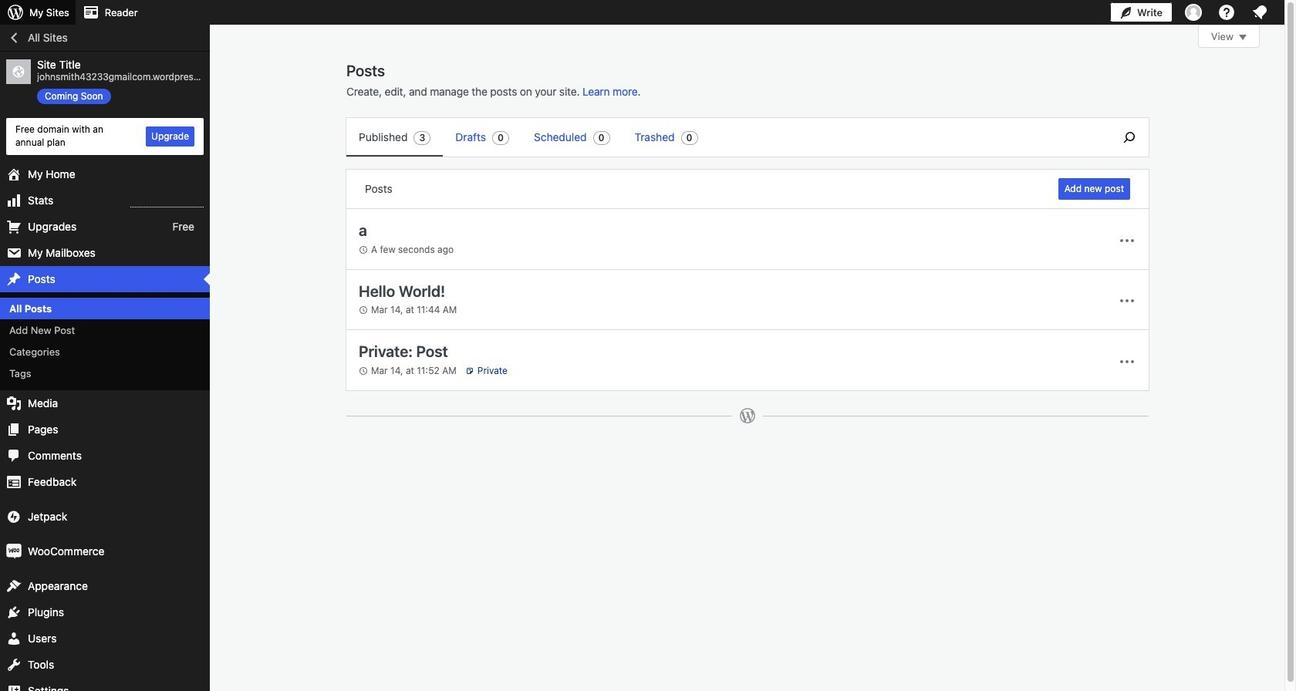 Task type: vqa. For each thing, say whether or not it's contained in the screenshot.
2nd img from the bottom of the page
yes



Task type: describe. For each thing, give the bounding box(es) containing it.
highest hourly views 0 image
[[130, 197, 204, 207]]

my profile image
[[1186, 4, 1203, 21]]



Task type: locate. For each thing, give the bounding box(es) containing it.
help image
[[1218, 3, 1236, 22]]

2 toggle menu image from the top
[[1118, 353, 1137, 371]]

open search image
[[1111, 128, 1149, 147]]

menu
[[347, 118, 1103, 157]]

0 vertical spatial img image
[[6, 510, 22, 525]]

1 toggle menu image from the top
[[1118, 292, 1137, 311]]

1 vertical spatial img image
[[6, 544, 22, 560]]

closed image
[[1240, 35, 1247, 40]]

1 vertical spatial toggle menu image
[[1118, 353, 1137, 371]]

0 vertical spatial toggle menu image
[[1118, 292, 1137, 311]]

toggle menu image
[[1118, 292, 1137, 311], [1118, 353, 1137, 371]]

1 img image from the top
[[6, 510, 22, 525]]

2 img image from the top
[[6, 544, 22, 560]]

img image
[[6, 510, 22, 525], [6, 544, 22, 560]]

main content
[[346, 25, 1260, 440]]

None search field
[[1111, 118, 1149, 157]]

manage your notifications image
[[1251, 3, 1270, 22]]

toggle menu image
[[1118, 231, 1137, 250]]



